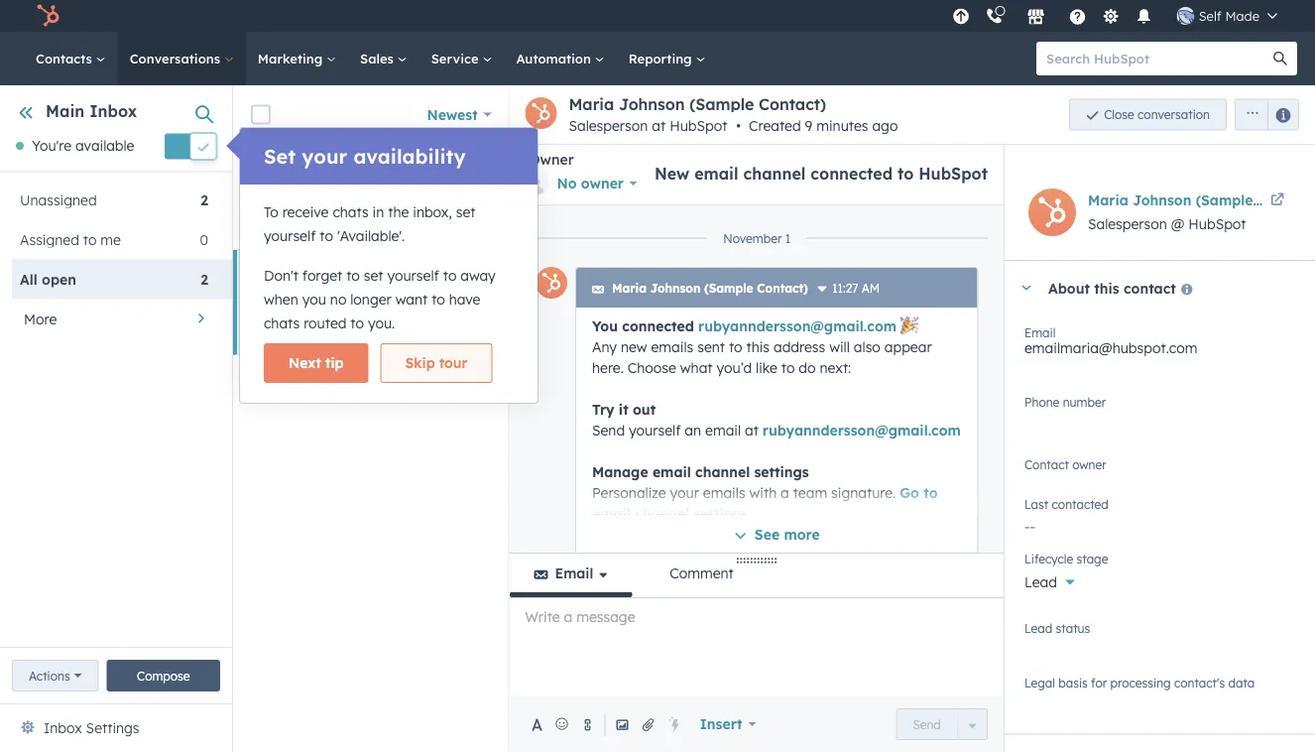 Task type: describe. For each thing, give the bounding box(es) containing it.
maria johnson (sample contact) up want
[[290, 267, 537, 287]]

set inside don't forget to set yourself to away when you no longer want to have chats routed to you.
[[364, 267, 384, 284]]

newest button
[[414, 95, 505, 134]]

you for you connected default ticket form (nov 1, 2023 11:28:05 am) any new submissions to this form will also appear here as tickets. choose what you'd like to do n
[[290, 192, 314, 209]]

help button
[[1062, 0, 1095, 32]]

you'd inside you connected rubyanndersson@gmail.com 🎉 any new emails sent to this address will also appear here. choose what you'd like to do next:
[[716, 359, 752, 376]]

about
[[1049, 279, 1091, 296]]

like inside form from maria johnson (sample contact) with subject (no subject) row
[[1246, 192, 1267, 209]]

appear inside you connected rubyanndersson@gmail.com 🎉 any new emails sent to this address will also appear here. choose what you'd like to do next:
[[884, 338, 932, 355]]

all
[[20, 270, 37, 288]]

next tip button
[[264, 343, 369, 383]]

as
[[1048, 192, 1063, 209]]

reporting
[[629, 50, 696, 66]]

search image
[[1274, 52, 1288, 65]]

new inside form from maria johnson (sample contact) with subject (no subject) row
[[715, 192, 742, 209]]

owner
[[529, 151, 574, 168]]

comment button
[[645, 554, 759, 597]]

help image
[[1069, 9, 1087, 27]]

email for manage email channel settings personalize your emails with a team signature.
[[652, 463, 691, 480]]

yourself inside to receive chats in the inbox, set yourself to 'available'.
[[264, 227, 316, 245]]

johnson up salesperson @ hubspot
[[1133, 192, 1192, 209]]

no owner button for contact owner
[[1025, 453, 1296, 486]]

9
[[805, 117, 813, 134]]

any inside form from maria johnson (sample contact) with subject (no subject) row
[[687, 192, 712, 209]]

see more
[[755, 525, 820, 543]]

no inside contact owner no owner
[[1025, 464, 1044, 482]]

you.
[[368, 315, 395, 332]]

appear for (nov
[[964, 192, 1012, 209]]

contacted
[[1052, 497, 1109, 512]]

also for (nov
[[933, 192, 960, 209]]

to inside to receive chats in the inbox, set yourself to 'available'.
[[320, 227, 333, 245]]

ruby anderson image
[[1178, 7, 1195, 25]]

you're available image
[[16, 142, 24, 150]]

send inside button
[[913, 717, 942, 732]]

receive
[[282, 203, 329, 221]]

set your availability
[[264, 144, 466, 169]]

(sample up want
[[406, 267, 467, 287]]

automation
[[516, 50, 595, 66]]

maria up receive
[[290, 162, 337, 182]]

set inside to receive chats in the inbox, set yourself to 'available'.
[[456, 203, 476, 221]]

me
[[101, 231, 121, 248]]

'available'.
[[337, 227, 405, 245]]

contact) inside maria johnson (sample contact) link
[[1258, 192, 1316, 209]]

have
[[449, 291, 481, 308]]

actions button
[[12, 660, 99, 692]]

tip
[[325, 354, 344, 372]]

salesperson inside maria johnson (sample contact) salesperson at hubspot • created 9 minutes ago
[[569, 117, 648, 134]]

marketing
[[258, 50, 327, 66]]

at inside maria johnson (sample contact) salesperson at hubspot • created 9 minutes ago
[[652, 117, 666, 134]]

search button
[[1264, 42, 1298, 75]]

11m for email from maria johnson (sample contact) with subject new email channel connected to hubspot row
[[474, 269, 496, 284]]

this inside form from maria johnson (sample contact) with subject (no subject) row
[[847, 192, 870, 209]]

lifecycle stage
[[1025, 551, 1109, 566]]

Last contacted text field
[[1025, 508, 1296, 540]]

owner for contact owner no owner
[[1073, 457, 1107, 472]]

inbox,
[[413, 203, 452, 221]]

manage email channel settings personalize your emails with a team signature.
[[592, 463, 900, 501]]

maria down 11:28:05
[[612, 281, 646, 296]]

do inside you connected rubyanndersson@gmail.com 🎉 any new emails sent to this address will also appear here. choose what you'd like to do next:
[[799, 359, 816, 376]]

caret image
[[1021, 285, 1033, 290]]

connected inside form from maria johnson (sample contact) with subject (no subject) row
[[318, 192, 386, 209]]

insert button
[[687, 705, 769, 744]]

hubspot image
[[36, 4, 60, 28]]

(sample up salesperson @ hubspot
[[1196, 192, 1254, 209]]

try inside new email channel connected to hubspot you connected rubyanndersson@gmail.com any new emails sent to this address will also appear here. choose what you'd like to do next:  try it out send yours
[[1188, 321, 1208, 338]]

made
[[1226, 7, 1260, 24]]

no inside popup button
[[557, 175, 577, 192]]

will for (nov
[[909, 192, 930, 209]]

you connected rubyanndersson@gmail.com 🎉 any new emails sent to this address will also appear here. choose what you'd like to do next:
[[592, 317, 932, 376]]

basis
[[1059, 675, 1088, 690]]

lead for lead
[[1025, 574, 1058, 591]]

main inbox
[[46, 101, 137, 121]]

skip tour
[[405, 354, 468, 372]]

contact
[[1025, 457, 1070, 472]]

open
[[42, 270, 76, 288]]

last
[[1025, 497, 1049, 512]]

(nov
[[517, 192, 549, 209]]

try inside "try it out send yourself an email at rubyanndersson@gmail.com"
[[592, 400, 614, 418]]

rubyanndersson@gmail.com for hubspot
[[390, 321, 577, 338]]

maria up you
[[290, 267, 333, 287]]

go to email channel settings
[[592, 484, 938, 522]]

any inside new email channel connected to hubspot you connected rubyanndersson@gmail.com any new emails sent to this address will also appear here. choose what you'd like to do next:  try it out send yours
[[581, 321, 606, 338]]

emails for email
[[703, 484, 745, 501]]

sent inside you connected rubyanndersson@gmail.com 🎉 any new emails sent to this address will also appear here. choose what you'd like to do next:
[[697, 338, 725, 355]]

send button
[[896, 709, 958, 740]]

you inside new email channel connected to hubspot you connected rubyanndersson@gmail.com any new emails sent to this address will also appear here. choose what you'd like to do next:  try it out send yours
[[290, 321, 314, 338]]

personalize
[[592, 484, 666, 501]]

default
[[390, 192, 438, 209]]

for
[[1092, 675, 1108, 690]]

upgrade link
[[949, 5, 974, 26]]

will for hubspot
[[818, 321, 839, 338]]

when
[[264, 291, 298, 308]]

settings
[[86, 719, 139, 737]]

compose button
[[107, 660, 220, 692]]

1
[[785, 231, 791, 246]]

set
[[264, 144, 296, 169]]

lead status
[[1025, 621, 1091, 636]]

compose
[[137, 668, 190, 683]]

what inside new email channel connected to hubspot you connected rubyanndersson@gmail.com any new emails sent to this address will also appear here. choose what you'd like to do next:  try it out send yours
[[1013, 321, 1046, 338]]

contacts
[[36, 50, 96, 66]]

about this contact
[[1049, 279, 1177, 296]]

new for new email channel connected to hubspot
[[655, 164, 690, 184]]

status
[[1056, 621, 1091, 636]]

an
[[685, 421, 701, 439]]

hubspot inside new email channel connected to hubspot you connected rubyanndersson@gmail.com any new emails sent to this address will also appear here. choose what you'd like to do next:  try it out send yours
[[523, 294, 585, 313]]

email inside "try it out send yourself an email at rubyanndersson@gmail.com"
[[705, 421, 741, 439]]

this inside new email channel connected to hubspot you connected rubyanndersson@gmail.com any new emails sent to this address will also appear here. choose what you'd like to do next:  try it out send yours
[[735, 321, 759, 338]]

emails for connected
[[651, 338, 693, 355]]

1 form from the left
[[482, 192, 513, 209]]

all open
[[20, 270, 76, 288]]

tickets.
[[1067, 192, 1113, 209]]

•
[[736, 117, 741, 134]]

service
[[431, 50, 483, 66]]

minutes
[[817, 117, 869, 134]]

0 vertical spatial inbox
[[89, 101, 137, 121]]

the
[[388, 203, 409, 221]]

11:28:05
[[601, 192, 653, 209]]

conversation
[[1138, 107, 1211, 122]]

chats inside don't forget to set yourself to away when you no longer want to have chats routed to you.
[[264, 315, 300, 332]]

don't forget to set yourself to away when you no longer want to have chats routed to you.
[[264, 267, 496, 332]]

at inside "try it out send yourself an email at rubyanndersson@gmail.com"
[[745, 421, 759, 439]]

next
[[289, 354, 321, 372]]

maria johnson (sample contact) up "default"
[[290, 162, 556, 182]]

settings image
[[1103, 8, 1121, 26]]

skip tour button
[[381, 343, 493, 383]]

(sample up the "ticket"
[[415, 162, 482, 182]]

this inside you connected rubyanndersson@gmail.com 🎉 any new emails sent to this address will also appear here. choose what you'd like to do next:
[[746, 338, 770, 355]]

out inside new email channel connected to hubspot you connected rubyanndersson@gmail.com any new emails sent to this address will also appear here. choose what you'd like to do next:  try it out send yours
[[1224, 321, 1246, 338]]

upgrade image
[[953, 8, 971, 26]]

reporting link
[[617, 32, 718, 85]]

send inside "try it out send yourself an email at rubyanndersson@gmail.com"
[[592, 421, 625, 439]]

last contacted
[[1025, 497, 1109, 512]]

available
[[75, 137, 134, 154]]

channel for new email channel connected to hubspot
[[744, 164, 806, 184]]

availability
[[354, 144, 466, 169]]

new email channel connected to hubspot you connected rubyanndersson@gmail.com any new emails sent to this address will also appear here. choose what you'd like to do next:  try it out send yours
[[290, 294, 1316, 338]]

email for email emailmaria@hubspot.com
[[1025, 325, 1056, 340]]

maria inside maria johnson (sample contact) salesperson at hubspot • created 9 minutes ago
[[569, 94, 615, 114]]

2 for all open
[[201, 270, 208, 288]]

new email channel connected to hubspot heading
[[655, 164, 988, 184]]

here. inside you connected rubyanndersson@gmail.com 🎉 any new emails sent to this address will also appear here. choose what you'd like to do next:
[[592, 359, 624, 376]]

address inside new email channel connected to hubspot you connected rubyanndersson@gmail.com any new emails sent to this address will also appear here. choose what you'd like to do next:  try it out send yours
[[763, 321, 815, 338]]

maria johnson (sample contact) link
[[1089, 189, 1316, 212]]

2023
[[567, 192, 598, 209]]

connected inside you connected rubyanndersson@gmail.com 🎉 any new emails sent to this address will also appear here. choose what you'd like to do next:
[[622, 317, 694, 334]]

data
[[1229, 675, 1256, 690]]

johnson up the in
[[342, 162, 410, 182]]

channel inside go to email channel settings
[[635, 505, 689, 522]]

you connected default ticket form (nov 1, 2023 11:28:05 am) any new submissions to this form will also appear here as tickets. choose what you'd like to do n
[[290, 192, 1316, 209]]

choose inside new email channel connected to hubspot you connected rubyanndersson@gmail.com any new emails sent to this address will also appear here. choose what you'd like to do next:  try it out send yours
[[961, 321, 1009, 338]]

also for hubspot
[[843, 321, 870, 338]]

signature.
[[831, 484, 896, 501]]

2 for unassigned
[[201, 191, 208, 208]]

sales
[[360, 50, 398, 66]]

hubspot link
[[24, 4, 74, 28]]

you're
[[32, 137, 72, 154]]

1 horizontal spatial salesperson
[[1089, 215, 1168, 233]]

email inside go to email channel settings
[[592, 505, 630, 522]]

email from maria johnson (sample contact) with subject new email channel connected to hubspot row
[[233, 250, 1316, 355]]

🎉
[[900, 317, 914, 334]]



Task type: locate. For each thing, give the bounding box(es) containing it.
out inside "try it out send yourself an email at rubyanndersson@gmail.com"
[[633, 400, 656, 418]]

2 horizontal spatial yourself
[[629, 421, 681, 439]]

1 vertical spatial 2
[[201, 270, 208, 288]]

0 horizontal spatial here.
[[592, 359, 624, 376]]

also inside you connected rubyanndersson@gmail.com 🎉 any new emails sent to this address will also appear here. choose what you'd like to do next:
[[854, 338, 881, 355]]

0 vertical spatial yourself
[[264, 227, 316, 245]]

contact's
[[1175, 675, 1226, 690]]

1 horizontal spatial email
[[1025, 325, 1056, 340]]

away
[[461, 267, 496, 284]]

1 vertical spatial what
[[1013, 321, 1046, 338]]

11:27 am
[[832, 281, 880, 296]]

try it out send yourself an email at rubyanndersson@gmail.com
[[592, 400, 961, 439]]

1 vertical spatial send
[[592, 421, 625, 439]]

2 horizontal spatial what
[[1170, 192, 1202, 209]]

1 vertical spatial no owner button
[[1025, 453, 1296, 486]]

you'd up "try it out send yourself an email at rubyanndersson@gmail.com"
[[716, 359, 752, 376]]

to inside go to email channel settings
[[924, 484, 938, 501]]

contact owner no owner
[[1025, 457, 1107, 482]]

2 horizontal spatial do
[[1289, 192, 1306, 209]]

1 vertical spatial here.
[[592, 359, 624, 376]]

do
[[1289, 192, 1306, 209], [1132, 321, 1149, 338], [799, 359, 816, 376]]

actions
[[29, 668, 70, 683]]

what up an
[[680, 359, 713, 376]]

owner for no owner
[[581, 175, 624, 192]]

here.
[[925, 321, 957, 338], [592, 359, 624, 376]]

new email channel connected to hubspot
[[655, 164, 988, 184]]

channel up submissions
[[744, 164, 806, 184]]

channel down 'personalize'
[[635, 505, 689, 522]]

maria johnson (sample contact) salesperson at hubspot • created 9 minutes ago
[[569, 94, 898, 134]]

2 up 0
[[201, 191, 208, 208]]

11:27
[[832, 281, 858, 296]]

0 vertical spatial it
[[1212, 321, 1220, 338]]

set
[[456, 203, 476, 221], [364, 267, 384, 284]]

you'd
[[1050, 321, 1085, 338], [716, 359, 752, 376]]

ticket
[[442, 192, 478, 209]]

0 vertical spatial lead
[[1025, 574, 1058, 591]]

1 vertical spatial inbox
[[44, 719, 82, 737]]

new up routed
[[290, 294, 321, 313]]

(sample inside maria johnson (sample contact) salesperson at hubspot • created 9 minutes ago
[[690, 94, 755, 114]]

chats inside to receive chats in the inbox, set yourself to 'available'.
[[333, 203, 369, 221]]

phone
[[1025, 394, 1060, 409]]

0 vertical spatial out
[[1224, 321, 1246, 338]]

sales link
[[348, 32, 419, 85]]

new for new email channel connected to hubspot you connected rubyanndersson@gmail.com any new emails sent to this address will also appear here. choose what you'd like to do next:  try it out send yours
[[290, 294, 321, 313]]

also inside new email channel connected to hubspot you connected rubyanndersson@gmail.com any new emails sent to this address will also appear here. choose what you'd like to do next:  try it out send yours
[[843, 321, 870, 338]]

1 horizontal spatial new
[[655, 164, 690, 184]]

your inside manage email channel settings personalize your emails with a team signature.
[[670, 484, 699, 501]]

calling icon button
[[978, 3, 1012, 29]]

go
[[900, 484, 919, 501]]

self made menu
[[947, 0, 1292, 32]]

address inside you connected rubyanndersson@gmail.com 🎉 any new emails sent to this address will also appear here. choose what you'd like to do next:
[[774, 338, 825, 355]]

1 vertical spatial new
[[290, 294, 321, 313]]

0 vertical spatial 11m
[[474, 164, 496, 179]]

what up @
[[1170, 192, 1202, 209]]

ago
[[873, 117, 898, 134]]

0 horizontal spatial chats
[[264, 315, 300, 332]]

your right "set"
[[302, 144, 348, 169]]

0 horizontal spatial like
[[756, 359, 777, 376]]

notifications image
[[1136, 9, 1154, 27]]

owner right 1,
[[581, 175, 624, 192]]

it down about this contact 'dropdown button'
[[1212, 321, 1220, 338]]

at down reporting
[[652, 117, 666, 134]]

to
[[898, 164, 914, 184], [829, 192, 843, 209], [1271, 192, 1285, 209], [320, 227, 333, 245], [83, 231, 97, 248], [346, 267, 360, 284], [443, 267, 457, 284], [432, 291, 445, 308], [504, 294, 518, 313], [351, 315, 364, 332], [718, 321, 731, 338], [1114, 321, 1128, 338], [729, 338, 742, 355], [781, 359, 795, 376], [924, 484, 938, 501]]

(sample down november
[[704, 281, 753, 296]]

email for new email channel connected to hubspot
[[695, 164, 739, 184]]

11m up the "ticket"
[[474, 164, 496, 179]]

calling icon image
[[986, 8, 1004, 26]]

0 horizontal spatial inbox
[[44, 719, 82, 737]]

contact) up have
[[472, 267, 537, 287]]

settings up a
[[754, 463, 809, 480]]

newest
[[427, 106, 478, 123]]

sent inside new email channel connected to hubspot you connected rubyanndersson@gmail.com any new emails sent to this address will also appear here. choose what you'd like to do next:  try it out send yours
[[686, 321, 714, 338]]

0 horizontal spatial no owner button
[[525, 169, 638, 198]]

this up "try it out send yourself an email at rubyanndersson@gmail.com"
[[746, 338, 770, 355]]

like inside new email channel connected to hubspot you connected rubyanndersson@gmail.com any new emails sent to this address will also appear here. choose what you'd like to do next:  try it out send yours
[[1089, 321, 1111, 338]]

at
[[652, 117, 666, 134], [745, 421, 759, 439]]

more
[[784, 525, 820, 543]]

0 horizontal spatial you'd
[[716, 359, 752, 376]]

1 vertical spatial out
[[633, 400, 656, 418]]

maria right as
[[1089, 192, 1129, 209]]

maria johnson (sample contact) down november
[[612, 281, 808, 296]]

to
[[264, 203, 279, 221]]

1 vertical spatial salesperson
[[1089, 215, 1168, 233]]

appear down am
[[874, 321, 921, 338]]

owner up last contacted
[[1048, 464, 1088, 482]]

emails inside you connected rubyanndersson@gmail.com 🎉 any new emails sent to this address will also appear here. choose what you'd like to do next:
[[651, 338, 693, 355]]

2 vertical spatial choose
[[627, 359, 676, 376]]

0 horizontal spatial no
[[557, 175, 577, 192]]

email inside manage email channel settings personalize your emails with a team signature.
[[652, 463, 691, 480]]

inbox left settings
[[44, 719, 82, 737]]

lead for lead status
[[1025, 621, 1053, 636]]

0 horizontal spatial email
[[555, 565, 594, 582]]

also down 11:27 am at the right top
[[843, 321, 870, 338]]

1 vertical spatial 11m
[[474, 269, 496, 284]]

no owner button for owner
[[525, 169, 638, 198]]

0 horizontal spatial choose
[[627, 359, 676, 376]]

rubyanndersson@gmail.com inside new email channel connected to hubspot you connected rubyanndersson@gmail.com any new emails sent to this address will also appear here. choose what you'd like to do next:  try it out send yours
[[390, 321, 577, 338]]

1 vertical spatial at
[[745, 421, 759, 439]]

lead down lifecycle
[[1025, 574, 1058, 591]]

0 vertical spatial email
[[1025, 325, 1056, 340]]

skip
[[405, 354, 435, 372]]

1 lead from the top
[[1025, 574, 1058, 591]]

it inside "try it out send yourself an email at rubyanndersson@gmail.com"
[[619, 400, 628, 418]]

rubyanndersson@gmail.com inside "try it out send yourself an email at rubyanndersson@gmail.com"
[[762, 421, 961, 439]]

1 2 from the top
[[201, 191, 208, 208]]

don't
[[264, 267, 299, 284]]

emailmaria@hubspot.com
[[1025, 339, 1198, 357]]

11m inside form from maria johnson (sample contact) with subject (no subject) row
[[474, 164, 496, 179]]

appear down 🎉
[[884, 338, 932, 355]]

1 horizontal spatial form
[[874, 192, 905, 209]]

this down new email channel connected to hubspot
[[847, 192, 870, 209]]

group
[[1228, 99, 1300, 130]]

connected
[[811, 164, 893, 184], [318, 192, 386, 209], [427, 294, 500, 313], [622, 317, 694, 334], [318, 321, 386, 338]]

0 horizontal spatial yourself
[[264, 227, 316, 245]]

1 horizontal spatial no
[[1025, 464, 1044, 482]]

like right the you'd
[[1246, 192, 1267, 209]]

like up "try it out send yourself an email at rubyanndersson@gmail.com"
[[756, 359, 777, 376]]

emails inside manage email channel settings personalize your emails with a team signature.
[[703, 484, 745, 501]]

contact) inside email from maria johnson (sample contact) with subject new email channel connected to hubspot row
[[472, 267, 537, 287]]

it up manage
[[619, 400, 628, 418]]

n
[[1310, 192, 1316, 209]]

maria johnson (sample contact) up @
[[1089, 192, 1316, 209]]

choose
[[1117, 192, 1166, 209], [961, 321, 1009, 338], [627, 359, 676, 376]]

no owner
[[557, 175, 624, 192]]

maria
[[569, 94, 615, 114], [290, 162, 337, 182], [1089, 192, 1129, 209], [290, 267, 333, 287], [612, 281, 646, 296]]

inbox settings
[[44, 719, 139, 737]]

0 horizontal spatial it
[[619, 400, 628, 418]]

settings inside go to email channel settings
[[694, 505, 748, 522]]

row group
[[233, 145, 1316, 355]]

form down new email channel connected to hubspot
[[874, 192, 905, 209]]

0 vertical spatial here.
[[925, 321, 957, 338]]

what inside you connected rubyanndersson@gmail.com 🎉 any new emails sent to this address will also appear here. choose what you'd like to do next:
[[680, 359, 713, 376]]

0 vertical spatial do
[[1289, 192, 1306, 209]]

yourself down receive
[[264, 227, 316, 245]]

0 horizontal spatial try
[[592, 400, 614, 418]]

new inside new email channel connected to hubspot you connected rubyanndersson@gmail.com any new emails sent to this address will also appear here. choose what you'd like to do next:  try it out send yours
[[610, 321, 636, 338]]

next: down new email channel connected to hubspot you connected rubyanndersson@gmail.com any new emails sent to this address will also appear here. choose what you'd like to do next:  try it out send yours
[[820, 359, 851, 376]]

settings inside manage email channel settings personalize your emails with a team signature.
[[754, 463, 809, 480]]

also down am
[[854, 338, 881, 355]]

0 horizontal spatial form
[[482, 192, 513, 209]]

this inside 'dropdown button'
[[1095, 279, 1120, 296]]

main
[[46, 101, 85, 121]]

contact) right the you'd
[[1258, 192, 1316, 209]]

you'd inside new email channel connected to hubspot you connected rubyanndersson@gmail.com any new emails sent to this address will also appear here. choose what you'd like to do next:  try it out send yours
[[1050, 321, 1085, 338]]

next: down about this contact 'dropdown button'
[[1153, 321, 1184, 338]]

choose inside form from maria johnson (sample contact) with subject (no subject) row
[[1117, 192, 1166, 209]]

self
[[1199, 7, 1222, 24]]

want
[[396, 291, 428, 308]]

0 vertical spatial new
[[655, 164, 690, 184]]

1 horizontal spatial no owner button
[[1025, 453, 1296, 486]]

1 vertical spatial do
[[1132, 321, 1149, 338]]

form from maria johnson (sample contact) with subject (no subject) row
[[233, 145, 1316, 250]]

manage
[[592, 463, 648, 480]]

johnson
[[619, 94, 685, 114], [342, 162, 410, 182], [1133, 192, 1192, 209], [338, 267, 401, 287], [650, 281, 701, 296]]

yourself inside "try it out send yourself an email at rubyanndersson@gmail.com"
[[629, 421, 681, 439]]

you for you connected rubyanndersson@gmail.com 🎉 any new emails sent to this address will also appear here. choose what you'd like to do next:
[[592, 317, 618, 334]]

this down november
[[735, 321, 759, 338]]

about this contact button
[[1005, 261, 1296, 315]]

0 vertical spatial settings
[[754, 463, 809, 480]]

settings link
[[1099, 5, 1124, 26]]

appear for hubspot
[[874, 321, 921, 338]]

chats left the in
[[333, 203, 369, 221]]

rubyanndersson@gmail.com link
[[698, 317, 897, 334], [762, 421, 961, 439]]

johnson inside maria johnson (sample contact) salesperson at hubspot • created 9 minutes ago
[[619, 94, 685, 114]]

johnson up longer
[[338, 267, 401, 287]]

rubyanndersson@gmail.com link down more info icon in the top of the page
[[698, 317, 897, 334]]

no
[[330, 291, 347, 308]]

0 vertical spatial like
[[1246, 192, 1267, 209]]

set right inbox,
[[456, 203, 476, 221]]

1 horizontal spatial out
[[1224, 321, 1246, 338]]

0 vertical spatial your
[[302, 144, 348, 169]]

1 vertical spatial yourself
[[387, 267, 439, 284]]

1 horizontal spatial here.
[[925, 321, 957, 338]]

longer
[[351, 291, 392, 308]]

will inside new email channel connected to hubspot you connected rubyanndersson@gmail.com any new emails sent to this address will also appear here. choose what you'd like to do next:  try it out send yours
[[818, 321, 839, 338]]

0 vertical spatial send
[[1250, 321, 1283, 338]]

1 vertical spatial email
[[555, 565, 594, 582]]

a
[[781, 484, 789, 501]]

1 11m from the top
[[474, 164, 496, 179]]

in
[[373, 203, 384, 221]]

channel inside manage email channel settings personalize your emails with a team signature.
[[695, 463, 750, 480]]

email up routed
[[325, 294, 364, 313]]

Phone number text field
[[1025, 391, 1296, 431]]

email inside email emailmaria@hubspot.com
[[1025, 325, 1056, 340]]

your right 'personalize'
[[670, 484, 699, 501]]

rubyanndersson@gmail.com down more info icon in the top of the page
[[698, 317, 897, 334]]

next: inside new email channel connected to hubspot you connected rubyanndersson@gmail.com any new emails sent to this address will also appear here. choose what you'd like to do next:  try it out send yours
[[1153, 321, 1184, 338]]

1 vertical spatial choose
[[961, 321, 1009, 338]]

rubyanndersson@gmail.com link up signature.
[[762, 421, 961, 439]]

channel for manage email channel settings personalize your emails with a team signature.
[[695, 463, 750, 480]]

appear inside form from maria johnson (sample contact) with subject (no subject) row
[[964, 192, 1012, 209]]

no up last
[[1025, 464, 1044, 482]]

no owner button up last contacted text box
[[1025, 453, 1296, 486]]

try up manage
[[592, 400, 614, 418]]

rubyanndersson@gmail.com down have
[[390, 321, 577, 338]]

2 vertical spatial do
[[799, 359, 816, 376]]

0 vertical spatial no owner button
[[525, 169, 638, 198]]

2 vertical spatial like
[[756, 359, 777, 376]]

salesperson @ hubspot
[[1089, 215, 1247, 233]]

channel up 'with'
[[695, 463, 750, 480]]

email down caret icon
[[1025, 325, 1056, 340]]

salesperson down tickets.
[[1089, 215, 1168, 233]]

new inside new email channel connected to hubspot you connected rubyanndersson@gmail.com any new emails sent to this address will also appear here. choose what you'd like to do next:  try it out send yours
[[290, 294, 321, 313]]

0 vertical spatial no
[[557, 175, 577, 192]]

appear inside new email channel connected to hubspot you connected rubyanndersson@gmail.com any new emails sent to this address will also appear here. choose what you'd like to do next:  try it out send yours
[[874, 321, 921, 338]]

no owner button down owner
[[525, 169, 638, 198]]

no down owner
[[557, 175, 577, 192]]

0 horizontal spatial what
[[680, 359, 713, 376]]

0 vertical spatial rubyanndersson@gmail.com link
[[698, 317, 897, 334]]

hubspot inside maria johnson (sample contact) salesperson at hubspot • created 9 minutes ago
[[670, 117, 728, 134]]

2 down 0
[[201, 270, 208, 288]]

2 form from the left
[[874, 192, 905, 209]]

out up manage
[[633, 400, 656, 418]]

at up manage email channel settings personalize your emails with a team signature.
[[745, 421, 759, 439]]

1 horizontal spatial at
[[745, 421, 759, 439]]

self made button
[[1166, 0, 1290, 32]]

0 vertical spatial choose
[[1117, 192, 1166, 209]]

2
[[201, 191, 208, 208], [201, 270, 208, 288]]

1 horizontal spatial like
[[1089, 321, 1111, 338]]

1 horizontal spatial next:
[[1153, 321, 1184, 338]]

do inside form from maria johnson (sample contact) with subject (no subject) row
[[1289, 192, 1306, 209]]

like up emailmaria@hubspot.com
[[1089, 321, 1111, 338]]

channel for new email channel connected to hubspot you connected rubyanndersson@gmail.com any new emails sent to this address will also appear here. choose what you'd like to do next:  try it out send yours
[[368, 294, 422, 313]]

yourself inside don't forget to set yourself to away when you no longer want to have chats routed to you.
[[387, 267, 439, 284]]

like
[[1246, 192, 1267, 209], [1089, 321, 1111, 338], [756, 359, 777, 376]]

legal basis for processing contact's data
[[1025, 675, 1256, 690]]

contact)
[[759, 94, 827, 114], [487, 162, 556, 182], [1258, 192, 1316, 209], [472, 267, 537, 287], [757, 281, 808, 296]]

0 vertical spatial try
[[1188, 321, 1208, 338]]

0 horizontal spatial send
[[592, 421, 625, 439]]

0 horizontal spatial at
[[652, 117, 666, 134]]

email down 'personalize'
[[592, 505, 630, 522]]

1 horizontal spatial send
[[913, 717, 942, 732]]

new inside you connected rubyanndersson@gmail.com 🎉 any new emails sent to this address will also appear here. choose what you'd like to do next:
[[621, 338, 647, 355]]

more
[[24, 310, 57, 327]]

close conversation button
[[1070, 99, 1228, 130]]

2 vertical spatial yourself
[[629, 421, 681, 439]]

assigned
[[20, 231, 79, 248]]

close conversation
[[1105, 107, 1211, 122]]

email inside button
[[555, 565, 594, 582]]

email right an
[[705, 421, 741, 439]]

email down • on the top right of page
[[695, 164, 739, 184]]

will inside form from maria johnson (sample contact) with subject (no subject) row
[[909, 192, 930, 209]]

1 horizontal spatial yourself
[[387, 267, 439, 284]]

2 horizontal spatial like
[[1246, 192, 1267, 209]]

you inside form from maria johnson (sample contact) with subject (no subject) row
[[290, 192, 314, 209]]

next: inside you connected rubyanndersson@gmail.com 🎉 any new emails sent to this address will also appear here. choose what you'd like to do next:
[[820, 359, 851, 376]]

lead left status
[[1025, 621, 1053, 636]]

you'd
[[1206, 192, 1242, 209]]

rubyanndersson@gmail.com inside you connected rubyanndersson@gmail.com 🎉 any new emails sent to this address will also appear here. choose what you'd like to do next:
[[698, 317, 897, 334]]

email for email
[[555, 565, 594, 582]]

1 horizontal spatial inbox
[[89, 101, 137, 121]]

also
[[933, 192, 960, 209], [843, 321, 870, 338], [854, 338, 881, 355]]

inbox up available
[[89, 101, 137, 121]]

2 vertical spatial send
[[913, 717, 942, 732]]

contact) inside form from maria johnson (sample contact) with subject (no subject) row
[[487, 162, 556, 182]]

1 vertical spatial lead
[[1025, 621, 1053, 636]]

1 horizontal spatial chats
[[333, 203, 369, 221]]

yourself left an
[[629, 421, 681, 439]]

1 vertical spatial rubyanndersson@gmail.com link
[[762, 421, 961, 439]]

11m inside email from maria johnson (sample contact) with subject new email channel connected to hubspot row
[[474, 269, 496, 284]]

yourself for don't
[[387, 267, 439, 284]]

2 2 from the top
[[201, 270, 208, 288]]

do left n
[[1289, 192, 1306, 209]]

johnson down reporting
[[619, 94, 685, 114]]

settings down manage email channel settings personalize your emails with a team signature.
[[694, 505, 748, 522]]

appear left here
[[964, 192, 1012, 209]]

you're available
[[32, 137, 134, 154]]

channel inside new email channel connected to hubspot you connected rubyanndersson@gmail.com any new emails sent to this address will also appear here. choose what you'd like to do next:  try it out send yours
[[368, 294, 422, 313]]

set up longer
[[364, 267, 384, 284]]

contact) inside maria johnson (sample contact) salesperson at hubspot • created 9 minutes ago
[[759, 94, 827, 114]]

contact) left more info icon in the top of the page
[[757, 281, 808, 296]]

created
[[749, 117, 801, 134]]

out left yours
[[1224, 321, 1246, 338]]

yourself up want
[[387, 267, 439, 284]]

channel up the you.
[[368, 294, 422, 313]]

lead
[[1025, 574, 1058, 591], [1025, 621, 1053, 636]]

0 vertical spatial at
[[652, 117, 666, 134]]

0 horizontal spatial set
[[364, 267, 384, 284]]

0 horizontal spatial settings
[[694, 505, 748, 522]]

assigned to me
[[20, 231, 121, 248]]

0 vertical spatial chats
[[333, 203, 369, 221]]

any inside you connected rubyanndersson@gmail.com 🎉 any new emails sent to this address will also appear here. choose what you'd like to do next:
[[592, 338, 617, 355]]

it
[[1212, 321, 1220, 338], [619, 400, 628, 418]]

you inside you connected rubyanndersson@gmail.com 🎉 any new emails sent to this address will also appear here. choose what you'd like to do next:
[[592, 317, 618, 334]]

conversations link
[[118, 32, 246, 85]]

2 horizontal spatial choose
[[1117, 192, 1166, 209]]

this right about
[[1095, 279, 1120, 296]]

2 11m from the top
[[474, 269, 496, 284]]

with
[[749, 484, 777, 501]]

legal
[[1025, 675, 1056, 690]]

marketplaces image
[[1028, 9, 1046, 27]]

maria down the automation link
[[569, 94, 615, 114]]

0 horizontal spatial your
[[302, 144, 348, 169]]

you'd down about
[[1050, 321, 1085, 338]]

(sample
[[690, 94, 755, 114], [415, 162, 482, 182], [1196, 192, 1254, 209], [406, 267, 467, 287], [704, 281, 753, 296]]

more info image
[[816, 284, 828, 296]]

email inside new email channel connected to hubspot you connected rubyanndersson@gmail.com any new emails sent to this address will also appear here. choose what you'd like to do next:  try it out send yours
[[325, 294, 364, 313]]

processing
[[1111, 675, 1172, 690]]

it inside new email channel connected to hubspot you connected rubyanndersson@gmail.com any new emails sent to this address will also appear here. choose what you'd like to do next:  try it out send yours
[[1212, 321, 1220, 338]]

chats
[[333, 203, 369, 221], [264, 315, 300, 332]]

emails inside new email channel connected to hubspot you connected rubyanndersson@gmail.com any new emails sent to this address will also appear here. choose what you'd like to do next:  try it out send yours
[[640, 321, 683, 338]]

email down an
[[652, 463, 691, 480]]

row group containing maria johnson (sample contact)
[[233, 145, 1316, 355]]

1 horizontal spatial set
[[456, 203, 476, 221]]

form left (nov
[[482, 192, 513, 209]]

yourself
[[264, 227, 316, 245], [387, 267, 439, 284], [629, 421, 681, 439]]

11m up have
[[474, 269, 496, 284]]

owner up contacted
[[1073, 457, 1107, 472]]

what inside form from maria johnson (sample contact) with subject (no subject) row
[[1170, 192, 1202, 209]]

what down caret icon
[[1013, 321, 1046, 338]]

also left here
[[933, 192, 960, 209]]

1 vertical spatial it
[[619, 400, 628, 418]]

1 vertical spatial chats
[[264, 315, 300, 332]]

contact
[[1124, 279, 1177, 296]]

main content containing maria johnson (sample contact)
[[233, 85, 1316, 752]]

send inside new email channel connected to hubspot you connected rubyanndersson@gmail.com any new emails sent to this address will also appear here. choose what you'd like to do next:  try it out send yours
[[1250, 321, 1283, 338]]

do down new email channel connected to hubspot you connected rubyanndersson@gmail.com any new emails sent to this address will also appear here. choose what you'd like to do next:  try it out send yours
[[799, 359, 816, 376]]

routed
[[304, 315, 347, 332]]

Search HubSpot search field
[[1037, 42, 1280, 75]]

self made
[[1199, 7, 1260, 24]]

go to email channel settings link
[[592, 484, 938, 522]]

main content
[[233, 85, 1316, 752]]

johnson down am)
[[650, 281, 701, 296]]

email down 'personalize'
[[555, 565, 594, 582]]

11m for form from maria johnson (sample contact) with subject (no subject) row on the top
[[474, 164, 496, 179]]

2 lead from the top
[[1025, 621, 1053, 636]]

1 vertical spatial no
[[1025, 464, 1044, 482]]

1 vertical spatial set
[[364, 267, 384, 284]]

rubyanndersson@gmail.com up signature.
[[762, 421, 961, 439]]

2 vertical spatial what
[[680, 359, 713, 376]]

rubyanndersson@gmail.com for an
[[762, 421, 961, 439]]

here. inside new email channel connected to hubspot you connected rubyanndersson@gmail.com any new emails sent to this address will also appear here. choose what you'd like to do next:  try it out send yours
[[925, 321, 957, 338]]

1 horizontal spatial your
[[670, 484, 699, 501]]

(sample up • on the top right of page
[[690, 94, 755, 114]]

like inside you connected rubyanndersson@gmail.com 🎉 any new emails sent to this address will also appear here. choose what you'd like to do next:
[[756, 359, 777, 376]]

1 vertical spatial settings
[[694, 505, 748, 522]]

do up emailmaria@hubspot.com
[[1132, 321, 1149, 338]]

1 vertical spatial next:
[[820, 359, 851, 376]]

also inside form from maria johnson (sample contact) with subject (no subject) row
[[933, 192, 960, 209]]

send group
[[896, 709, 988, 740]]

do inside new email channel connected to hubspot you connected rubyanndersson@gmail.com any new emails sent to this address will also appear here. choose what you'd like to do next:  try it out send yours
[[1132, 321, 1149, 338]]

yourself for try
[[629, 421, 681, 439]]

0 vertical spatial next:
[[1153, 321, 1184, 338]]

owner
[[581, 175, 624, 192], [1073, 457, 1107, 472], [1048, 464, 1088, 482]]

0 vertical spatial what
[[1170, 192, 1202, 209]]

channel
[[744, 164, 806, 184], [368, 294, 422, 313], [695, 463, 750, 480], [635, 505, 689, 522]]

try down about this contact 'dropdown button'
[[1188, 321, 1208, 338]]

see more button
[[734, 522, 820, 548]]

contact) up the 9
[[759, 94, 827, 114]]

will inside you connected rubyanndersson@gmail.com 🎉 any new emails sent to this address will also appear here. choose what you'd like to do next:
[[829, 338, 850, 355]]

inbox settings link
[[44, 716, 139, 740]]

email for new email channel connected to hubspot you connected rubyanndersson@gmail.com any new emails sent to this address will also appear here. choose what you'd like to do next:  try it out send yours
[[325, 294, 364, 313]]

lead inside popup button
[[1025, 574, 1058, 591]]

choose inside you connected rubyanndersson@gmail.com 🎉 any new emails sent to this address will also appear here. choose what you'd like to do next:
[[627, 359, 676, 376]]

1 horizontal spatial it
[[1212, 321, 1220, 338]]

1 horizontal spatial do
[[1132, 321, 1149, 338]]

0 vertical spatial 2
[[201, 191, 208, 208]]

2 horizontal spatial send
[[1250, 321, 1283, 338]]

service link
[[419, 32, 505, 85]]

1 horizontal spatial choose
[[961, 321, 1009, 338]]

stage
[[1077, 551, 1109, 566]]

1 vertical spatial like
[[1089, 321, 1111, 338]]

chats down when
[[264, 315, 300, 332]]

1 horizontal spatial what
[[1013, 321, 1046, 338]]

see
[[755, 525, 780, 543]]



Task type: vqa. For each thing, say whether or not it's contained in the screenshot.
the Close icon
no



